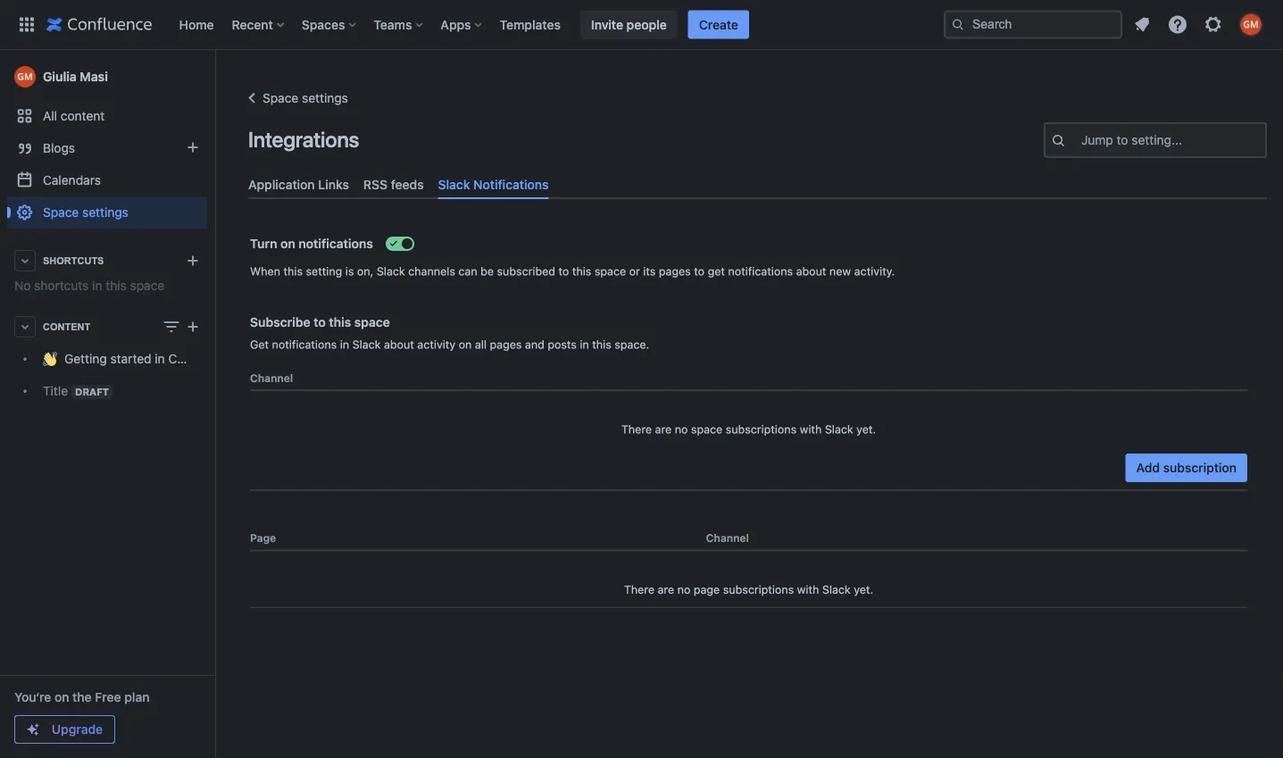 Task type: describe. For each thing, give the bounding box(es) containing it.
no shortcuts in this space
[[14, 278, 165, 293]]

space inside space element
[[43, 205, 79, 220]]

draft
[[75, 386, 109, 398]]

apps
[[441, 17, 471, 32]]

content
[[43, 321, 90, 332]]

premium image
[[26, 723, 40, 737]]

change view image
[[161, 316, 182, 338]]

home
[[179, 17, 214, 32]]

this
[[106, 278, 127, 293]]

rss feeds
[[364, 177, 424, 192]]

invite people
[[591, 17, 667, 32]]

help icon image
[[1168, 14, 1189, 35]]

slack
[[438, 177, 470, 192]]

search image
[[952, 17, 966, 32]]

giulia masi link
[[7, 59, 207, 95]]

no
[[14, 278, 31, 293]]

appswitcher icon image
[[16, 14, 38, 35]]

blogs link
[[7, 132, 207, 164]]

in for started
[[155, 352, 165, 366]]

add shortcut image
[[182, 250, 204, 272]]

giulia
[[43, 69, 77, 84]]

title
[[43, 384, 68, 398]]

invite people button
[[581, 10, 678, 39]]

confluence
[[168, 352, 234, 366]]

1 horizontal spatial space
[[263, 91, 299, 105]]

tab list containing application links
[[241, 170, 1275, 199]]

shortcuts
[[43, 255, 104, 266]]

templates
[[500, 17, 561, 32]]

slack notifications link
[[431, 170, 556, 199]]

space element
[[0, 50, 234, 759]]

upgrade
[[52, 722, 103, 737]]

masi
[[80, 69, 108, 84]]

giulia masi
[[43, 69, 108, 84]]

banner containing home
[[0, 0, 1284, 50]]

jump
[[1082, 133, 1114, 147]]

space
[[130, 278, 165, 293]]

to
[[1117, 133, 1129, 147]]

notification icon image
[[1132, 14, 1153, 35]]

upgrade button
[[15, 717, 114, 743]]

started
[[110, 352, 152, 366]]

content button
[[7, 311, 207, 343]]

teams
[[374, 17, 412, 32]]



Task type: vqa. For each thing, say whether or not it's contained in the screenshot.
the topmost Space settings Link
yes



Task type: locate. For each thing, give the bounding box(es) containing it.
getting started in confluence link
[[7, 343, 234, 375]]

1 vertical spatial in
[[155, 352, 165, 366]]

settings inside space element
[[82, 205, 129, 220]]

tab list
[[241, 170, 1275, 199]]

create a blog image
[[182, 137, 204, 158]]

getting
[[64, 352, 107, 366]]

confluence image
[[46, 14, 152, 35], [46, 14, 152, 35]]

1 vertical spatial space settings
[[43, 205, 129, 220]]

0 horizontal spatial space
[[43, 205, 79, 220]]

all
[[43, 109, 57, 123]]

you're on the free plan
[[14, 690, 150, 705]]

links
[[318, 177, 349, 192]]

space settings link
[[241, 88, 348, 109], [7, 197, 207, 229]]

rss feeds link
[[356, 170, 431, 199]]

in left this
[[92, 278, 102, 293]]

spaces
[[302, 17, 345, 32]]

blogs
[[43, 141, 75, 155]]

all content link
[[7, 100, 207, 132]]

0 vertical spatial in
[[92, 278, 102, 293]]

people
[[627, 17, 667, 32]]

0 horizontal spatial in
[[92, 278, 102, 293]]

collapse sidebar image
[[195, 59, 234, 95]]

settings icon image
[[1203, 14, 1225, 35]]

1 vertical spatial space settings link
[[7, 197, 207, 229]]

0 horizontal spatial space settings
[[43, 205, 129, 220]]

banner
[[0, 0, 1284, 50]]

application links
[[248, 177, 349, 192]]

space settings
[[263, 91, 348, 105], [43, 205, 129, 220]]

in
[[92, 278, 102, 293], [155, 352, 165, 366]]

1 vertical spatial settings
[[82, 205, 129, 220]]

0 vertical spatial settings
[[302, 91, 348, 105]]

setting...
[[1132, 133, 1183, 147]]

feeds
[[391, 177, 424, 192]]

in for shortcuts
[[92, 278, 102, 293]]

jump to setting...
[[1082, 133, 1183, 147]]

integrations
[[248, 127, 359, 152]]

space
[[263, 91, 299, 105], [43, 205, 79, 220]]

in right started
[[155, 352, 165, 366]]

free
[[95, 690, 121, 705]]

you're
[[14, 690, 51, 705]]

tree inside space element
[[7, 343, 234, 407]]

create
[[699, 17, 739, 32]]

invite
[[591, 17, 624, 32]]

1 horizontal spatial settings
[[302, 91, 348, 105]]

space settings link up the integrations
[[241, 88, 348, 109]]

application links link
[[241, 170, 356, 199]]

title draft
[[43, 384, 109, 398]]

home link
[[174, 10, 219, 39]]

1 horizontal spatial space settings link
[[241, 88, 348, 109]]

slack notifications
[[438, 177, 549, 192]]

shortcuts
[[34, 278, 89, 293]]

apps button
[[435, 10, 489, 39]]

global element
[[11, 0, 941, 50]]

shortcuts button
[[7, 245, 207, 277]]

0 vertical spatial space settings link
[[241, 88, 348, 109]]

rss
[[364, 177, 388, 192]]

notifications
[[474, 177, 549, 192]]

settings
[[302, 91, 348, 105], [82, 205, 129, 220]]

recent button
[[227, 10, 291, 39]]

space settings down calendars
[[43, 205, 129, 220]]

space settings inside space element
[[43, 205, 129, 220]]

0 vertical spatial space
[[263, 91, 299, 105]]

on
[[54, 690, 69, 705]]

recent
[[232, 17, 273, 32]]

tree
[[7, 343, 234, 407]]

0 horizontal spatial settings
[[82, 205, 129, 220]]

Search settings text field
[[1082, 131, 1085, 149]]

application
[[248, 177, 315, 192]]

Search field
[[944, 10, 1123, 39]]

in inside tree
[[155, 352, 165, 366]]

1 horizontal spatial space settings
[[263, 91, 348, 105]]

1 vertical spatial space
[[43, 205, 79, 220]]

getting started in confluence
[[64, 352, 234, 366]]

tree containing getting started in confluence
[[7, 343, 234, 407]]

space settings link down calendars
[[7, 197, 207, 229]]

0 horizontal spatial space settings link
[[7, 197, 207, 229]]

create a page image
[[182, 316, 204, 338]]

teams button
[[368, 10, 430, 39]]

content
[[61, 109, 105, 123]]

calendars link
[[7, 164, 207, 197]]

1 horizontal spatial in
[[155, 352, 165, 366]]

space up the integrations
[[263, 91, 299, 105]]

all content
[[43, 109, 105, 123]]

calendars
[[43, 173, 101, 188]]

space settings up the integrations
[[263, 91, 348, 105]]

plan
[[124, 690, 150, 705]]

spaces button
[[296, 10, 363, 39]]

create link
[[689, 10, 749, 39]]

the
[[73, 690, 92, 705]]

settings down the calendars link
[[82, 205, 129, 220]]

space down calendars
[[43, 205, 79, 220]]

0 vertical spatial space settings
[[263, 91, 348, 105]]

settings up the integrations
[[302, 91, 348, 105]]

templates link
[[495, 10, 566, 39]]



